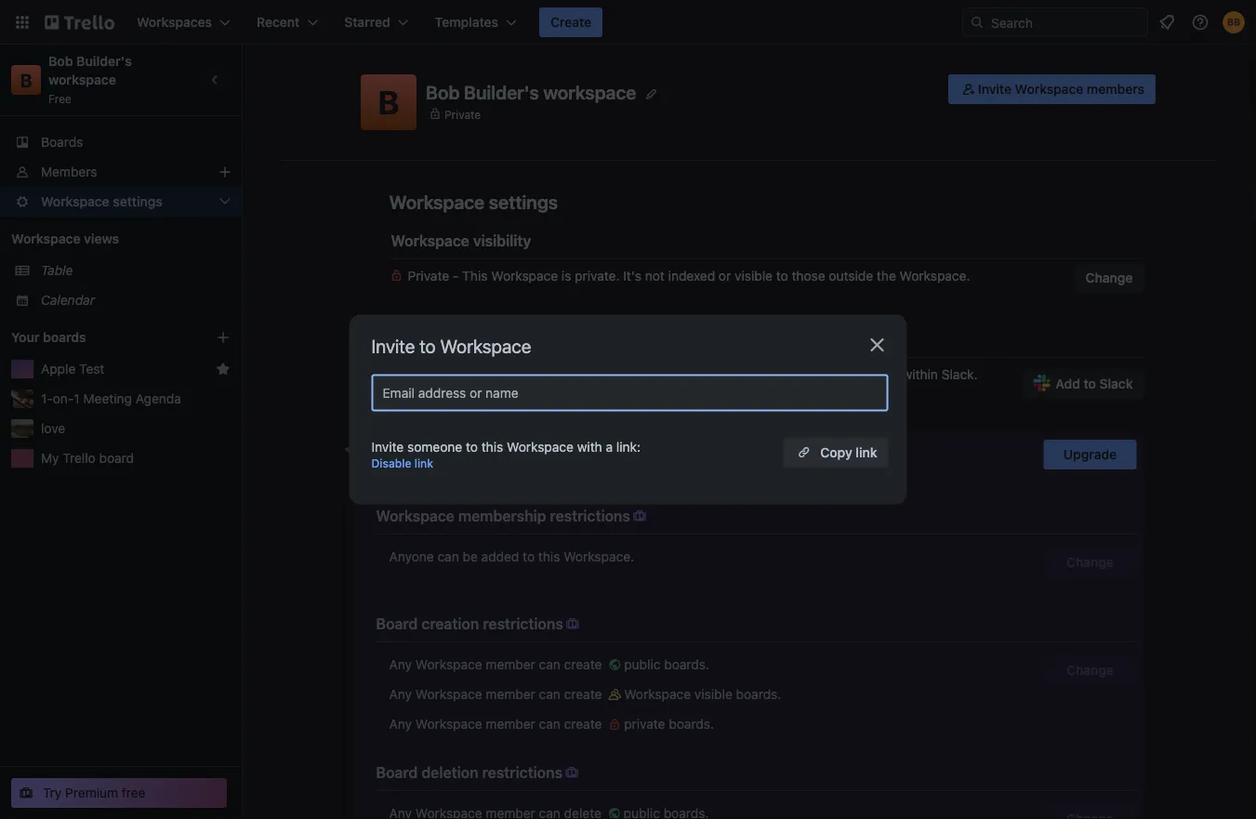 Task type: describe. For each thing, give the bounding box(es) containing it.
1 vertical spatial change button
[[1044, 548, 1137, 578]]

workspace settings
[[389, 191, 558, 213]]

any for public boards.
[[389, 657, 412, 672]]

love link
[[41, 419, 231, 438]]

outside
[[829, 268, 873, 284]]

your boards with 4 items element
[[11, 326, 188, 349]]

or
[[719, 268, 731, 284]]

bob for bob builder's workspace free
[[48, 53, 73, 69]]

free
[[48, 92, 72, 105]]

Email address or name text field
[[383, 380, 885, 406]]

slack workspaces linking
[[391, 331, 567, 348]]

Search field
[[985, 8, 1148, 36]]

boards
[[41, 134, 83, 150]]

slack.
[[942, 367, 978, 382]]

upgrade to premium for more settings
[[376, 445, 614, 460]]

workspaces
[[433, 331, 517, 348]]

switch to… image
[[13, 13, 32, 32]]

1 vertical spatial workspace.
[[564, 549, 634, 565]]

try premium free
[[43, 785, 146, 801]]

link your slack and trello workspaces together to collaborate on trello projects from within slack. learn more.
[[389, 367, 978, 401]]

-
[[453, 268, 459, 284]]

linking
[[521, 331, 567, 348]]

1
[[74, 391, 80, 406]]

b button
[[361, 74, 417, 130]]

together
[[623, 367, 674, 382]]

0 vertical spatial workspace.
[[900, 268, 970, 284]]

restrictions for workspace membership restrictions
[[550, 507, 631, 525]]

sm image inside invite workspace members "button"
[[960, 80, 978, 99]]

to inside link your slack and trello workspaces together to collaborate on trello projects from within slack. learn more.
[[678, 367, 690, 382]]

sparkle image
[[345, 442, 368, 466]]

this
[[462, 268, 488, 284]]

create button
[[539, 7, 603, 37]]

restrictions for board creation restrictions
[[483, 615, 563, 633]]

boards. for public boards.
[[664, 657, 710, 672]]

the
[[877, 268, 896, 284]]

upgrade for upgrade to premium for more settings
[[376, 445, 431, 460]]

upgrade button
[[1044, 440, 1137, 470]]

1 vertical spatial this
[[538, 549, 560, 565]]

private - this workspace is private. it's not indexed or visible to those outside the workspace.
[[408, 268, 970, 284]]

any workspace member can create for private boards.
[[389, 717, 606, 732]]

and
[[483, 367, 506, 382]]

any for workspace visible boards.
[[389, 687, 412, 702]]

private
[[624, 717, 665, 732]]

0 vertical spatial visible
[[735, 268, 773, 284]]

b for b button
[[378, 83, 399, 121]]

2 vertical spatial change
[[1067, 663, 1114, 678]]

learn more. link
[[389, 385, 461, 401]]

it's
[[623, 268, 642, 284]]

member for private boards.
[[486, 717, 536, 732]]

copy
[[821, 445, 853, 460]]

1 vertical spatial change
[[1067, 555, 1114, 570]]

invite for invite to workspace
[[372, 335, 415, 357]]

apple test
[[41, 361, 104, 377]]

members
[[41, 164, 97, 179]]

workspace inside "invite someone to this workspace with a link: disable link"
[[507, 439, 574, 454]]

with
[[577, 439, 602, 454]]

private boards.
[[624, 717, 714, 732]]

my
[[41, 451, 59, 466]]

not
[[645, 268, 665, 284]]

to left those
[[776, 268, 788, 284]]

table
[[41, 263, 73, 278]]

starred icon image
[[216, 362, 231, 377]]

1 horizontal spatial trello
[[509, 367, 542, 382]]

1-
[[41, 391, 53, 406]]

can for workspace visible boards.
[[539, 687, 561, 702]]

anyone can be added to this workspace.
[[389, 549, 634, 565]]

board
[[99, 451, 134, 466]]

1-on-1 meeting agenda
[[41, 391, 181, 406]]

your
[[417, 367, 444, 382]]

be
[[463, 549, 478, 565]]

1 horizontal spatial sm image
[[606, 715, 624, 734]]

workspace navigation collapse icon image
[[203, 67, 229, 93]]

create for workspace visible boards.
[[564, 687, 602, 702]]

deletion
[[422, 764, 479, 782]]

upgrade for upgrade
[[1064, 447, 1117, 462]]

bob builder's workspace
[[426, 81, 636, 103]]

for
[[512, 445, 528, 460]]

bob builder (bobbuilder40) image
[[1223, 11, 1245, 33]]

within
[[903, 367, 938, 382]]

a
[[606, 439, 613, 454]]

your
[[11, 330, 40, 345]]

try premium free button
[[11, 778, 227, 808]]

boards link
[[0, 127, 242, 157]]

meeting
[[83, 391, 132, 406]]

projects
[[819, 367, 868, 382]]

workspace membership restrictions
[[376, 507, 631, 525]]

disable link button
[[372, 454, 433, 473]]

slack for link
[[447, 367, 480, 382]]

apple test link
[[41, 360, 208, 379]]

my trello board
[[41, 451, 134, 466]]

disable
[[372, 457, 411, 470]]

can for public boards.
[[539, 657, 561, 672]]

to right added at bottom left
[[523, 549, 535, 565]]

premium inside button
[[65, 785, 118, 801]]

test
[[79, 361, 104, 377]]

indexed
[[668, 268, 715, 284]]

search image
[[970, 15, 985, 30]]

link
[[389, 367, 414, 382]]

board for board deletion restrictions
[[376, 764, 418, 782]]

invite for invite workspace members
[[978, 81, 1012, 97]]

board deletion restrictions
[[376, 764, 563, 782]]

copy link button
[[783, 438, 889, 467]]

more
[[532, 445, 563, 460]]

any workspace member can create for public boards.
[[389, 657, 606, 672]]

anyone
[[389, 549, 434, 565]]

board creation restrictions
[[376, 615, 563, 633]]

someone
[[407, 439, 462, 454]]



Task type: locate. For each thing, give the bounding box(es) containing it.
1 vertical spatial member
[[486, 687, 536, 702]]

2 vertical spatial sm image
[[606, 715, 624, 734]]

private down bob builder's workspace
[[445, 108, 481, 121]]

change
[[1086, 270, 1133, 286], [1067, 555, 1114, 570], [1067, 663, 1114, 678]]

2 horizontal spatial slack
[[1100, 376, 1133, 392]]

1 vertical spatial boards.
[[736, 687, 782, 702]]

slack up more.
[[447, 367, 480, 382]]

2 horizontal spatial sm image
[[631, 507, 649, 525]]

2 vertical spatial restrictions
[[482, 764, 563, 782]]

sm image for workspace membership restrictions
[[631, 507, 649, 525]]

1 horizontal spatial upgrade
[[1064, 447, 1117, 462]]

from
[[871, 367, 899, 382]]

invite to workspace
[[372, 335, 531, 357]]

2 board from the top
[[376, 764, 418, 782]]

3 create from the top
[[564, 717, 602, 732]]

builder's for bob builder's workspace free
[[76, 53, 132, 69]]

sm image down link:
[[631, 507, 649, 525]]

bob builder's workspace link
[[48, 53, 135, 87]]

1 vertical spatial premium
[[65, 785, 118, 801]]

visible up private boards. on the bottom of the page
[[695, 687, 733, 702]]

sm image
[[631, 507, 649, 525], [563, 615, 582, 633], [606, 715, 624, 734]]

invite
[[978, 81, 1012, 97], [372, 335, 415, 357], [372, 439, 404, 454]]

invite inside "button"
[[978, 81, 1012, 97]]

boards
[[43, 330, 86, 345]]

link:
[[616, 439, 641, 454]]

create for private boards.
[[564, 717, 602, 732]]

bob builder's workspace free
[[48, 53, 135, 105]]

boards. for private boards.
[[669, 717, 714, 732]]

1 horizontal spatial visible
[[735, 268, 773, 284]]

public
[[624, 657, 661, 672]]

1-on-1 meeting agenda link
[[41, 390, 231, 408]]

1 member from the top
[[486, 657, 536, 672]]

more.
[[426, 385, 461, 401]]

1 vertical spatial sm image
[[563, 615, 582, 633]]

calendar
[[41, 292, 95, 308]]

members link
[[0, 157, 242, 187]]

b link
[[11, 65, 41, 95]]

upgrade inside button
[[1064, 447, 1117, 462]]

trello right and
[[509, 367, 542, 382]]

primary element
[[0, 0, 1256, 45]]

slack
[[391, 331, 429, 348], [447, 367, 480, 382], [1100, 376, 1133, 392]]

1 horizontal spatial workspace
[[544, 81, 636, 103]]

1 vertical spatial bob
[[426, 81, 460, 103]]

bob
[[48, 53, 73, 69], [426, 81, 460, 103]]

any for private boards.
[[389, 717, 412, 732]]

member for public boards.
[[486, 657, 536, 672]]

visible
[[735, 268, 773, 284], [695, 687, 733, 702]]

can for private boards.
[[539, 717, 561, 732]]

my trello board link
[[41, 449, 231, 468]]

restrictions down with
[[550, 507, 631, 525]]

visible right or
[[735, 268, 773, 284]]

private.
[[575, 268, 620, 284]]

1 vertical spatial private
[[408, 268, 449, 284]]

2 any workspace member can create from the top
[[389, 687, 606, 702]]

add board image
[[216, 330, 231, 345]]

0 vertical spatial create
[[564, 657, 602, 672]]

link
[[856, 445, 877, 460], [415, 457, 433, 470]]

premium
[[451, 445, 508, 460], [65, 785, 118, 801]]

2 vertical spatial any workspace member can create
[[389, 717, 606, 732]]

slack right add
[[1100, 376, 1133, 392]]

b inside b link
[[20, 69, 32, 91]]

any workspace member can create
[[389, 657, 606, 672], [389, 687, 606, 702], [389, 717, 606, 732]]

0 horizontal spatial link
[[415, 457, 433, 470]]

2 vertical spatial boards.
[[669, 717, 714, 732]]

0 vertical spatial bob
[[48, 53, 73, 69]]

members
[[1087, 81, 1145, 97]]

link right copy
[[856, 445, 877, 460]]

this
[[481, 439, 503, 454], [538, 549, 560, 565]]

upgrade
[[376, 445, 431, 460], [1064, 447, 1117, 462]]

invite workspace members
[[978, 81, 1145, 97]]

board left deletion
[[376, 764, 418, 782]]

workspaces
[[546, 367, 619, 382]]

link inside "button"
[[856, 445, 877, 460]]

settings up 'visibility'
[[489, 191, 558, 213]]

member for workspace visible boards.
[[486, 687, 536, 702]]

change button
[[1075, 263, 1144, 293], [1044, 548, 1137, 578]]

1 horizontal spatial slack
[[447, 367, 480, 382]]

workspace inside "button"
[[1015, 81, 1084, 97]]

views
[[84, 231, 119, 246]]

to right add
[[1084, 376, 1096, 392]]

1 vertical spatial invite
[[372, 335, 415, 357]]

table link
[[41, 261, 231, 280]]

1 vertical spatial any workspace member can create
[[389, 687, 606, 702]]

0 horizontal spatial b
[[20, 69, 32, 91]]

0 horizontal spatial builder's
[[76, 53, 132, 69]]

b inside b button
[[378, 83, 399, 121]]

2 vertical spatial create
[[564, 717, 602, 732]]

sm image for board creation restrictions
[[563, 615, 582, 633]]

sm image down public
[[606, 715, 624, 734]]

0 notifications image
[[1156, 11, 1178, 33]]

0 horizontal spatial slack
[[391, 331, 429, 348]]

0 vertical spatial any workspace member can create
[[389, 657, 606, 672]]

slack for add
[[1100, 376, 1133, 392]]

0 vertical spatial change button
[[1075, 263, 1144, 293]]

1 vertical spatial settings
[[566, 445, 614, 460]]

2 any from the top
[[389, 687, 412, 702]]

private for private - this workspace is private. it's not indexed or visible to those outside the workspace.
[[408, 268, 449, 284]]

0 vertical spatial settings
[[489, 191, 558, 213]]

create for public boards.
[[564, 657, 602, 672]]

0 horizontal spatial sm image
[[563, 615, 582, 633]]

0 horizontal spatial visible
[[695, 687, 733, 702]]

board left creation
[[376, 615, 418, 633]]

workspace.
[[900, 268, 970, 284], [564, 549, 634, 565]]

creation
[[422, 615, 479, 633]]

to right disable link button
[[435, 445, 448, 460]]

workspace for bob builder's workspace free
[[48, 72, 116, 87]]

1 horizontal spatial bob
[[426, 81, 460, 103]]

settings left link:
[[566, 445, 614, 460]]

0 horizontal spatial workspace.
[[564, 549, 634, 565]]

0 vertical spatial sm image
[[631, 507, 649, 525]]

to inside "invite someone to this workspace with a link: disable link"
[[466, 439, 478, 454]]

link down "someone"
[[415, 457, 433, 470]]

agenda
[[136, 391, 181, 406]]

1 vertical spatial board
[[376, 764, 418, 782]]

this left for at the bottom of page
[[481, 439, 503, 454]]

0 horizontal spatial upgrade
[[376, 445, 431, 460]]

collaborate
[[693, 367, 760, 382]]

1 vertical spatial visible
[[695, 687, 733, 702]]

upgrade down add to slack link
[[1064, 447, 1117, 462]]

premium left for at the bottom of page
[[451, 445, 508, 460]]

0 horizontal spatial this
[[481, 439, 503, 454]]

free
[[122, 785, 146, 801]]

0 vertical spatial premium
[[451, 445, 508, 460]]

upgrade right sparkle icon
[[376, 445, 431, 460]]

bob for bob builder's workspace
[[426, 81, 460, 103]]

calendar link
[[41, 291, 231, 310]]

restrictions for board deletion restrictions
[[482, 764, 563, 782]]

3 member from the top
[[486, 717, 536, 732]]

trello right on
[[782, 367, 815, 382]]

0 vertical spatial this
[[481, 439, 503, 454]]

0 horizontal spatial premium
[[65, 785, 118, 801]]

close image
[[866, 334, 889, 356]]

copy link
[[821, 445, 877, 460]]

0 vertical spatial board
[[376, 615, 418, 633]]

can
[[438, 549, 459, 565], [539, 657, 561, 672], [539, 687, 561, 702], [539, 717, 561, 732]]

workspace
[[48, 72, 116, 87], [544, 81, 636, 103]]

membership
[[458, 507, 546, 525]]

to right "someone"
[[466, 439, 478, 454]]

board for board creation restrictions
[[376, 615, 418, 633]]

visibility
[[473, 232, 531, 250]]

is
[[562, 268, 571, 284]]

workspace
[[1015, 81, 1084, 97], [389, 191, 485, 213], [11, 231, 80, 246], [391, 232, 470, 250], [491, 268, 558, 284], [440, 335, 531, 357], [507, 439, 574, 454], [376, 507, 455, 525], [415, 657, 482, 672], [415, 687, 482, 702], [624, 687, 691, 702], [415, 717, 482, 732]]

2 vertical spatial invite
[[372, 439, 404, 454]]

added
[[481, 549, 519, 565]]

invite someone to this workspace with a link: disable link
[[372, 439, 641, 470]]

0 vertical spatial any
[[389, 657, 412, 672]]

open information menu image
[[1191, 13, 1210, 32]]

0 horizontal spatial bob
[[48, 53, 73, 69]]

2 vertical spatial member
[[486, 717, 536, 732]]

builder's for bob builder's workspace
[[464, 81, 539, 103]]

1 vertical spatial any
[[389, 687, 412, 702]]

1 horizontal spatial this
[[538, 549, 560, 565]]

1 horizontal spatial premium
[[451, 445, 508, 460]]

to
[[776, 268, 788, 284], [420, 335, 436, 357], [678, 367, 690, 382], [1084, 376, 1096, 392], [466, 439, 478, 454], [435, 445, 448, 460], [523, 549, 535, 565]]

those
[[792, 268, 826, 284]]

2 member from the top
[[486, 687, 536, 702]]

builder's inside the bob builder's workspace free
[[76, 53, 132, 69]]

to up your
[[420, 335, 436, 357]]

trello right my
[[63, 451, 96, 466]]

workspace for bob builder's workspace
[[544, 81, 636, 103]]

2 horizontal spatial trello
[[782, 367, 815, 382]]

0 vertical spatial restrictions
[[550, 507, 631, 525]]

member
[[486, 657, 536, 672], [486, 687, 536, 702], [486, 717, 536, 732]]

bob inside the bob builder's workspace free
[[48, 53, 73, 69]]

0 horizontal spatial trello
[[63, 451, 96, 466]]

boards.
[[664, 657, 710, 672], [736, 687, 782, 702], [669, 717, 714, 732]]

1 any workspace member can create from the top
[[389, 657, 606, 672]]

love
[[41, 421, 65, 436]]

slack up link
[[391, 331, 429, 348]]

learn
[[389, 385, 423, 401]]

workspace visible boards.
[[624, 687, 782, 702]]

0 horizontal spatial settings
[[489, 191, 558, 213]]

private for private
[[445, 108, 481, 121]]

any workspace member can create for workspace visible boards.
[[389, 687, 606, 702]]

to right together
[[678, 367, 690, 382]]

bob up free
[[48, 53, 73, 69]]

1 horizontal spatial workspace.
[[900, 268, 970, 284]]

sm image
[[960, 80, 978, 99], [606, 656, 624, 674], [606, 685, 624, 704], [563, 764, 581, 782], [605, 804, 624, 819]]

to inside add to slack link
[[1084, 376, 1096, 392]]

1 create from the top
[[564, 657, 602, 672]]

invite inside "invite someone to this workspace with a link: disable link"
[[372, 439, 404, 454]]

workspace up free
[[48, 72, 116, 87]]

sm image down anyone can be added to this workspace.
[[563, 615, 582, 633]]

0 vertical spatial builder's
[[76, 53, 132, 69]]

your boards
[[11, 330, 86, 345]]

bob right b button
[[426, 81, 460, 103]]

0 vertical spatial member
[[486, 657, 536, 672]]

workspace inside the bob builder's workspace free
[[48, 72, 116, 87]]

workspace down "create" button
[[544, 81, 636, 103]]

0 vertical spatial invite
[[978, 81, 1012, 97]]

0 vertical spatial boards.
[[664, 657, 710, 672]]

private left -
[[408, 268, 449, 284]]

1 vertical spatial create
[[564, 687, 602, 702]]

slack inside link your slack and trello workspaces together to collaborate on trello projects from within slack. learn more.
[[447, 367, 480, 382]]

workspace visibility
[[391, 232, 531, 250]]

0 horizontal spatial workspace
[[48, 72, 116, 87]]

restrictions right deletion
[[482, 764, 563, 782]]

apple
[[41, 361, 76, 377]]

b for b link
[[20, 69, 32, 91]]

1 board from the top
[[376, 615, 418, 633]]

1 horizontal spatial settings
[[566, 445, 614, 460]]

create
[[564, 657, 602, 672], [564, 687, 602, 702], [564, 717, 602, 732]]

invite up disable at left bottom
[[372, 439, 404, 454]]

0 vertical spatial private
[[445, 108, 481, 121]]

this inside "invite someone to this workspace with a link: disable link"
[[481, 439, 503, 454]]

1 horizontal spatial link
[[856, 445, 877, 460]]

restrictions down anyone can be added to this workspace.
[[483, 615, 563, 633]]

on
[[764, 367, 779, 382]]

try
[[43, 785, 62, 801]]

invite down search icon
[[978, 81, 1012, 97]]

1 vertical spatial restrictions
[[483, 615, 563, 633]]

premium right try
[[65, 785, 118, 801]]

1 horizontal spatial b
[[378, 83, 399, 121]]

1 horizontal spatial builder's
[[464, 81, 539, 103]]

invite workspace members button
[[948, 74, 1156, 104]]

this right added at bottom left
[[538, 549, 560, 565]]

on-
[[53, 391, 74, 406]]

3 any workspace member can create from the top
[[389, 717, 606, 732]]

2 vertical spatial any
[[389, 717, 412, 732]]

0 vertical spatial change
[[1086, 270, 1133, 286]]

3 any from the top
[[389, 717, 412, 732]]

invite up link
[[372, 335, 415, 357]]

link inside "invite someone to this workspace with a link: disable link"
[[415, 457, 433, 470]]

create
[[551, 14, 592, 30]]

1 any from the top
[[389, 657, 412, 672]]

1 vertical spatial builder's
[[464, 81, 539, 103]]

2 create from the top
[[564, 687, 602, 702]]

add to slack
[[1056, 376, 1133, 392]]

public boards.
[[624, 657, 710, 672]]



Task type: vqa. For each thing, say whether or not it's contained in the screenshot.
the left the with
no



